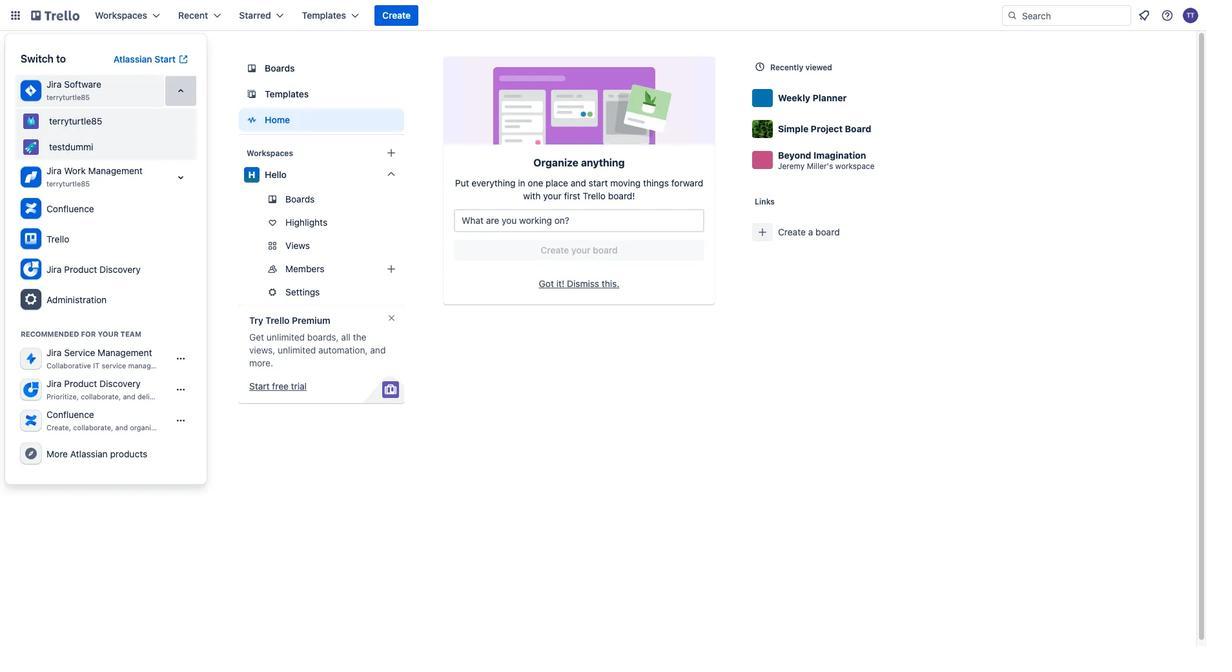 Task type: describe. For each thing, give the bounding box(es) containing it.
trello link
[[16, 224, 196, 254]]

start inside start free trial button
[[249, 381, 270, 392]]

boards link for templates
[[239, 57, 404, 80]]

simple project board link
[[747, 114, 968, 145]]

create a board button
[[747, 217, 968, 248]]

testdummi link
[[16, 134, 196, 160]]

settings
[[285, 287, 320, 298]]

0 vertical spatial unlimited
[[267, 332, 305, 343]]

views link
[[239, 236, 404, 256]]

free
[[272, 381, 289, 392]]

place
[[546, 178, 568, 189]]

more.
[[249, 358, 273, 369]]

recent button
[[171, 5, 229, 26]]

templates inside dropdown button
[[302, 10, 346, 21]]

prioritize,
[[47, 393, 79, 401]]

create for create a board
[[778, 227, 806, 238]]

try trello premium get unlimited boards, all the views, unlimited automation, and more.
[[249, 316, 386, 369]]

board!
[[608, 191, 635, 202]]

settings image
[[23, 292, 39, 307]]

atlassian start
[[113, 54, 176, 65]]

service
[[64, 348, 95, 358]]

automation,
[[318, 345, 368, 356]]

testdummi
[[49, 142, 93, 152]]

forward
[[672, 178, 703, 189]]

What are you working on? text field
[[454, 209, 705, 233]]

beyond imagination jeremy miller's workspace
[[778, 150, 875, 171]]

boards,
[[307, 332, 339, 343]]

settings link
[[239, 282, 404, 303]]

recently viewed
[[771, 63, 833, 72]]

and inside 'put everything in one place and start moving things forward with your first trello board!'
[[571, 178, 586, 189]]

create for create your board
[[541, 245, 569, 256]]

workspaces button
[[87, 5, 168, 26]]

confluence options menu image
[[176, 416, 186, 426]]

your
[[98, 330, 119, 339]]

trial
[[291, 381, 307, 392]]

start
[[589, 178, 608, 189]]

and inside confluence create, collaborate, and organize your work
[[115, 424, 128, 432]]

home image
[[244, 112, 260, 128]]

1 vertical spatial terryturtle85
[[49, 116, 102, 127]]

moving
[[611, 178, 641, 189]]

with
[[523, 191, 541, 202]]

deliver
[[138, 393, 160, 401]]

and inside jira product discovery prioritize, collaborate, and deliver new ideas
[[123, 393, 136, 401]]

jira work management terryturtle85
[[47, 166, 143, 188]]

work
[[64, 166, 86, 176]]

simple project board
[[778, 124, 872, 134]]

workspaces inside dropdown button
[[95, 10, 147, 21]]

jira product discovery options menu image
[[176, 385, 186, 395]]

boards for templates
[[265, 63, 295, 74]]

jeremy
[[778, 162, 805, 171]]

more atlassian products link
[[16, 439, 196, 470]]

recently
[[771, 63, 804, 72]]

all
[[341, 332, 351, 343]]

primary element
[[0, 0, 1207, 31]]

premium
[[292, 316, 330, 326]]

workspace
[[836, 162, 875, 171]]

jira product discovery prioritize, collaborate, and deliver new ideas
[[47, 379, 196, 401]]

it
[[93, 362, 100, 370]]

management for jira work management
[[88, 166, 143, 176]]

hello
[[265, 170, 287, 180]]

collaborative
[[47, 362, 91, 370]]

starred button
[[231, 5, 292, 26]]

home link
[[239, 109, 404, 132]]

your inside confluence create, collaborate, and organize your work
[[161, 424, 176, 432]]

recent
[[178, 10, 208, 21]]

miller's
[[807, 162, 833, 171]]

dismiss
[[567, 279, 599, 289]]

jira product discovery
[[47, 264, 141, 275]]

highlights link
[[239, 212, 404, 233]]

templates button
[[294, 5, 367, 26]]

boards for highlights
[[285, 194, 315, 205]]

start inside atlassian start link
[[155, 54, 176, 65]]

atlassian start link
[[106, 49, 196, 70]]

recommended for your team
[[21, 330, 141, 339]]

management for jira service management
[[98, 348, 152, 358]]

switch
[[21, 53, 54, 65]]

expand image
[[173, 170, 189, 185]]

collaborate, inside confluence create, collaborate, and organize your work
[[73, 424, 113, 432]]

more
[[47, 449, 68, 460]]

template board image
[[244, 87, 260, 102]]

imagination
[[814, 150, 867, 161]]

switch to
[[21, 53, 66, 65]]

search image
[[1008, 10, 1018, 21]]

highlights
[[285, 217, 328, 228]]

for
[[81, 330, 96, 339]]

home
[[265, 115, 290, 125]]

product for jira product discovery
[[64, 264, 97, 275]]

0 notifications image
[[1137, 8, 1152, 23]]

your inside button
[[572, 245, 591, 256]]

start free trial button
[[249, 380, 307, 393]]

the
[[353, 332, 366, 343]]

got it! dismiss this. button
[[454, 274, 705, 295]]

confluence create, collaborate, and organize your work
[[47, 410, 194, 432]]

one
[[528, 178, 543, 189]]



Task type: locate. For each thing, give the bounding box(es) containing it.
create
[[382, 10, 411, 21], [778, 227, 806, 238], [541, 245, 569, 256]]

create for create
[[382, 10, 411, 21]]

put everything in one place and start moving things forward with your first trello board!
[[455, 178, 703, 202]]

1 vertical spatial unlimited
[[278, 345, 316, 356]]

0 horizontal spatial atlassian
[[70, 449, 108, 460]]

create,
[[47, 424, 71, 432]]

trello down start
[[583, 191, 606, 202]]

create a workspace image
[[384, 145, 399, 161]]

jira software terryturtle85
[[47, 79, 101, 102]]

1 horizontal spatial create
[[541, 245, 569, 256]]

terryturtle85 down work
[[47, 180, 90, 188]]

everything
[[472, 178, 516, 189]]

1 vertical spatial board
[[593, 245, 618, 256]]

unlimited down boards, on the bottom
[[278, 345, 316, 356]]

confluence down work
[[47, 203, 94, 214]]

h
[[248, 170, 255, 180]]

templates right starred dropdown button
[[302, 10, 346, 21]]

views
[[285, 241, 310, 251]]

terryturtle85 inside jira work management terryturtle85
[[47, 180, 90, 188]]

software
[[64, 79, 101, 90]]

create inside create "button"
[[382, 10, 411, 21]]

create button
[[375, 5, 419, 26]]

3 jira from the top
[[47, 264, 62, 275]]

put
[[455, 178, 469, 189]]

0 vertical spatial trello
[[583, 191, 606, 202]]

anything
[[581, 157, 625, 169]]

0 horizontal spatial your
[[161, 424, 176, 432]]

confluence inside confluence create, collaborate, and organize your work
[[47, 410, 94, 420]]

management up service
[[98, 348, 152, 358]]

create a board
[[778, 227, 840, 238]]

0 horizontal spatial start
[[155, 54, 176, 65]]

planner
[[813, 93, 847, 103]]

terryturtle85 up the testdummi
[[49, 116, 102, 127]]

1 product from the top
[[64, 264, 97, 275]]

trello right "try"
[[266, 316, 290, 326]]

board
[[816, 227, 840, 238], [593, 245, 618, 256]]

jira service management collaborative it service management
[[47, 348, 172, 370]]

more atlassian products
[[47, 449, 147, 460]]

weekly planner
[[778, 93, 847, 103]]

0 horizontal spatial create
[[382, 10, 411, 21]]

0 vertical spatial discovery
[[100, 264, 141, 275]]

your down place
[[543, 191, 562, 202]]

this.
[[602, 279, 620, 289]]

discovery down service
[[100, 379, 141, 389]]

jira down 'recommended'
[[47, 348, 62, 358]]

atlassian right more
[[70, 449, 108, 460]]

switch to… image
[[9, 9, 22, 22]]

confluence link
[[16, 194, 196, 224]]

4 jira from the top
[[47, 348, 62, 358]]

start left "free"
[[249, 381, 270, 392]]

0 vertical spatial product
[[64, 264, 97, 275]]

product down collaborative
[[64, 379, 97, 389]]

1 boards link from the top
[[239, 57, 404, 80]]

confluence for confluence create, collaborate, and organize your work
[[47, 410, 94, 420]]

beyond
[[778, 150, 812, 161]]

terryturtle85 link
[[16, 109, 196, 134]]

0 vertical spatial create
[[382, 10, 411, 21]]

jira for jira product discovery
[[47, 264, 62, 275]]

management inside jira work management terryturtle85
[[88, 166, 143, 176]]

members link
[[239, 259, 404, 280]]

1 horizontal spatial workspaces
[[247, 149, 293, 158]]

board up this.
[[593, 245, 618, 256]]

collaborate, inside jira product discovery prioritize, collaborate, and deliver new ideas
[[81, 393, 121, 401]]

2 vertical spatial terryturtle85
[[47, 180, 90, 188]]

confluence for confluence
[[47, 203, 94, 214]]

workspaces
[[95, 10, 147, 21], [247, 149, 293, 158]]

1 horizontal spatial board
[[816, 227, 840, 238]]

1 vertical spatial management
[[98, 348, 152, 358]]

0 horizontal spatial workspaces
[[95, 10, 147, 21]]

service
[[102, 362, 126, 370]]

weekly planner link
[[747, 83, 968, 114]]

0 vertical spatial boards link
[[239, 57, 404, 80]]

jira for jira service management collaborative it service management
[[47, 348, 62, 358]]

2 confluence from the top
[[47, 410, 94, 420]]

1 vertical spatial collaborate,
[[73, 424, 113, 432]]

templates link
[[239, 83, 404, 106]]

0 horizontal spatial board
[[593, 245, 618, 256]]

organize
[[534, 157, 579, 169]]

links
[[755, 197, 775, 206]]

management down testdummi link
[[88, 166, 143, 176]]

jira down to
[[47, 79, 62, 90]]

2 jira from the top
[[47, 166, 62, 176]]

terry turtle (terryturtle) image
[[1183, 8, 1199, 23]]

1 jira from the top
[[47, 79, 62, 90]]

boards link for highlights
[[239, 189, 404, 210]]

discovery for jira product discovery prioritize, collaborate, and deliver new ideas
[[100, 379, 141, 389]]

0 horizontal spatial trello
[[47, 234, 69, 244]]

0 vertical spatial atlassian
[[113, 54, 152, 65]]

organize
[[130, 424, 159, 432]]

create inside create your board button
[[541, 245, 569, 256]]

workspaces up atlassian start
[[95, 10, 147, 21]]

it!
[[557, 279, 565, 289]]

2 boards link from the top
[[239, 189, 404, 210]]

1 vertical spatial discovery
[[100, 379, 141, 389]]

1 horizontal spatial atlassian
[[113, 54, 152, 65]]

1 vertical spatial confluence
[[47, 410, 94, 420]]

unlimited up views,
[[267, 332, 305, 343]]

starred
[[239, 10, 271, 21]]

recommended
[[21, 330, 79, 339]]

and up first
[[571, 178, 586, 189]]

2 vertical spatial trello
[[266, 316, 290, 326]]

try
[[249, 316, 263, 326]]

your down what are you working on? text field at the top
[[572, 245, 591, 256]]

discovery for jira product discovery
[[100, 264, 141, 275]]

administration link
[[16, 285, 196, 315]]

product up administration
[[64, 264, 97, 275]]

trello
[[583, 191, 606, 202], [47, 234, 69, 244], [266, 316, 290, 326]]

collaborate, up confluence create, collaborate, and organize your work
[[81, 393, 121, 401]]

board image
[[244, 61, 260, 76]]

1 horizontal spatial start
[[249, 381, 270, 392]]

product inside jira product discovery prioritize, collaborate, and deliver new ideas
[[64, 379, 97, 389]]

jira inside jira service management collaborative it service management
[[47, 348, 62, 358]]

product for jira product discovery prioritize, collaborate, and deliver new ideas
[[64, 379, 97, 389]]

2 horizontal spatial create
[[778, 227, 806, 238]]

collapse image
[[173, 83, 189, 99]]

management
[[128, 362, 172, 370]]

2 discovery from the top
[[100, 379, 141, 389]]

templates up home at the left top of page
[[265, 89, 309, 99]]

0 vertical spatial workspaces
[[95, 10, 147, 21]]

jira
[[47, 79, 62, 90], [47, 166, 62, 176], [47, 264, 62, 275], [47, 348, 62, 358], [47, 379, 62, 389]]

jira inside jira software terryturtle85
[[47, 79, 62, 90]]

jira service management options menu image
[[176, 354, 186, 364]]

simple
[[778, 124, 809, 134]]

workspaces up hello
[[247, 149, 293, 158]]

and left organize
[[115, 424, 128, 432]]

boards link up highlights link
[[239, 189, 404, 210]]

start up collapse image
[[155, 54, 176, 65]]

trello up jira product discovery
[[47, 234, 69, 244]]

project
[[811, 124, 843, 134]]

and
[[571, 178, 586, 189], [370, 345, 386, 356], [123, 393, 136, 401], [115, 424, 128, 432]]

2 horizontal spatial your
[[572, 245, 591, 256]]

unlimited
[[267, 332, 305, 343], [278, 345, 316, 356]]

0 vertical spatial management
[[88, 166, 143, 176]]

1 vertical spatial your
[[572, 245, 591, 256]]

work
[[178, 424, 194, 432]]

Search field
[[1018, 6, 1131, 25]]

your inside 'put everything in one place and start moving things forward with your first trello board!'
[[543, 191, 562, 202]]

jira inside jira product discovery prioritize, collaborate, and deliver new ideas
[[47, 379, 62, 389]]

0 vertical spatial start
[[155, 54, 176, 65]]

first
[[564, 191, 581, 202]]

jira for jira software terryturtle85
[[47, 79, 62, 90]]

in
[[518, 178, 525, 189]]

1 horizontal spatial trello
[[266, 316, 290, 326]]

1 vertical spatial workspaces
[[247, 149, 293, 158]]

a
[[808, 227, 813, 238]]

and right automation, on the bottom left of page
[[370, 345, 386, 356]]

0 vertical spatial your
[[543, 191, 562, 202]]

terryturtle85 down software
[[47, 93, 90, 102]]

and left deliver
[[123, 393, 136, 401]]

management inside jira service management collaborative it service management
[[98, 348, 152, 358]]

terryturtle85
[[47, 93, 90, 102], [49, 116, 102, 127], [47, 180, 90, 188]]

create your board button
[[454, 240, 705, 261]]

organize anything
[[534, 157, 625, 169]]

products
[[110, 449, 147, 460]]

boards link up templates link
[[239, 57, 404, 80]]

1 vertical spatial atlassian
[[70, 449, 108, 460]]

boards link
[[239, 57, 404, 80], [239, 189, 404, 210]]

discovery inside jira product discovery prioritize, collaborate, and deliver new ideas
[[100, 379, 141, 389]]

jira up administration
[[47, 264, 62, 275]]

1 discovery from the top
[[100, 264, 141, 275]]

open information menu image
[[1161, 9, 1174, 22]]

board for create your board
[[593, 245, 618, 256]]

2 vertical spatial create
[[541, 245, 569, 256]]

boards right board icon on the top left of page
[[265, 63, 295, 74]]

ideas
[[178, 393, 196, 401]]

0 vertical spatial terryturtle85
[[47, 93, 90, 102]]

board right a
[[816, 227, 840, 238]]

0 vertical spatial confluence
[[47, 203, 94, 214]]

viewed
[[806, 63, 833, 72]]

discovery down trello link
[[100, 264, 141, 275]]

0 vertical spatial boards
[[265, 63, 295, 74]]

2 vertical spatial your
[[161, 424, 176, 432]]

board for create a board
[[816, 227, 840, 238]]

administration
[[47, 295, 107, 305]]

1 vertical spatial trello
[[47, 234, 69, 244]]

1 vertical spatial start
[[249, 381, 270, 392]]

1 horizontal spatial your
[[543, 191, 562, 202]]

collaborate, up more atlassian products
[[73, 424, 113, 432]]

and inside the try trello premium get unlimited boards, all the views, unlimited automation, and more.
[[370, 345, 386, 356]]

got
[[539, 279, 554, 289]]

jira inside jira work management terryturtle85
[[47, 166, 62, 176]]

2 horizontal spatial trello
[[583, 191, 606, 202]]

1 vertical spatial product
[[64, 379, 97, 389]]

0 vertical spatial templates
[[302, 10, 346, 21]]

trello inside the try trello premium get unlimited boards, all the views, unlimited automation, and more.
[[266, 316, 290, 326]]

your
[[543, 191, 562, 202], [572, 245, 591, 256], [161, 424, 176, 432]]

team
[[120, 330, 141, 339]]

back to home image
[[31, 5, 79, 26]]

confluence up create,
[[47, 410, 94, 420]]

1 vertical spatial templates
[[265, 89, 309, 99]]

trello inside 'put everything in one place and start moving things forward with your first trello board!'
[[583, 191, 606, 202]]

1 vertical spatial create
[[778, 227, 806, 238]]

board
[[845, 124, 872, 134]]

5 jira from the top
[[47, 379, 62, 389]]

jira up prioritize,
[[47, 379, 62, 389]]

boards
[[265, 63, 295, 74], [285, 194, 315, 205]]

create your board
[[541, 245, 618, 256]]

views,
[[249, 345, 275, 356]]

get
[[249, 332, 264, 343]]

jira for jira work management terryturtle85
[[47, 166, 62, 176]]

things
[[643, 178, 669, 189]]

1 vertical spatial boards link
[[239, 189, 404, 210]]

create inside create a board button
[[778, 227, 806, 238]]

jira for jira product discovery prioritize, collaborate, and deliver new ideas
[[47, 379, 62, 389]]

jira product discovery link
[[16, 254, 196, 285]]

atlassian down workspaces dropdown button
[[113, 54, 152, 65]]

add image
[[384, 262, 399, 277]]

weekly
[[778, 93, 811, 103]]

boards up the highlights
[[285, 194, 315, 205]]

0 vertical spatial collaborate,
[[81, 393, 121, 401]]

1 confluence from the top
[[47, 203, 94, 214]]

1 vertical spatial boards
[[285, 194, 315, 205]]

terryturtle85 inside jira software terryturtle85
[[47, 93, 90, 102]]

jira left work
[[47, 166, 62, 176]]

0 vertical spatial board
[[816, 227, 840, 238]]

2 product from the top
[[64, 379, 97, 389]]

your left work
[[161, 424, 176, 432]]



Task type: vqa. For each thing, say whether or not it's contained in the screenshot.
Recently
yes



